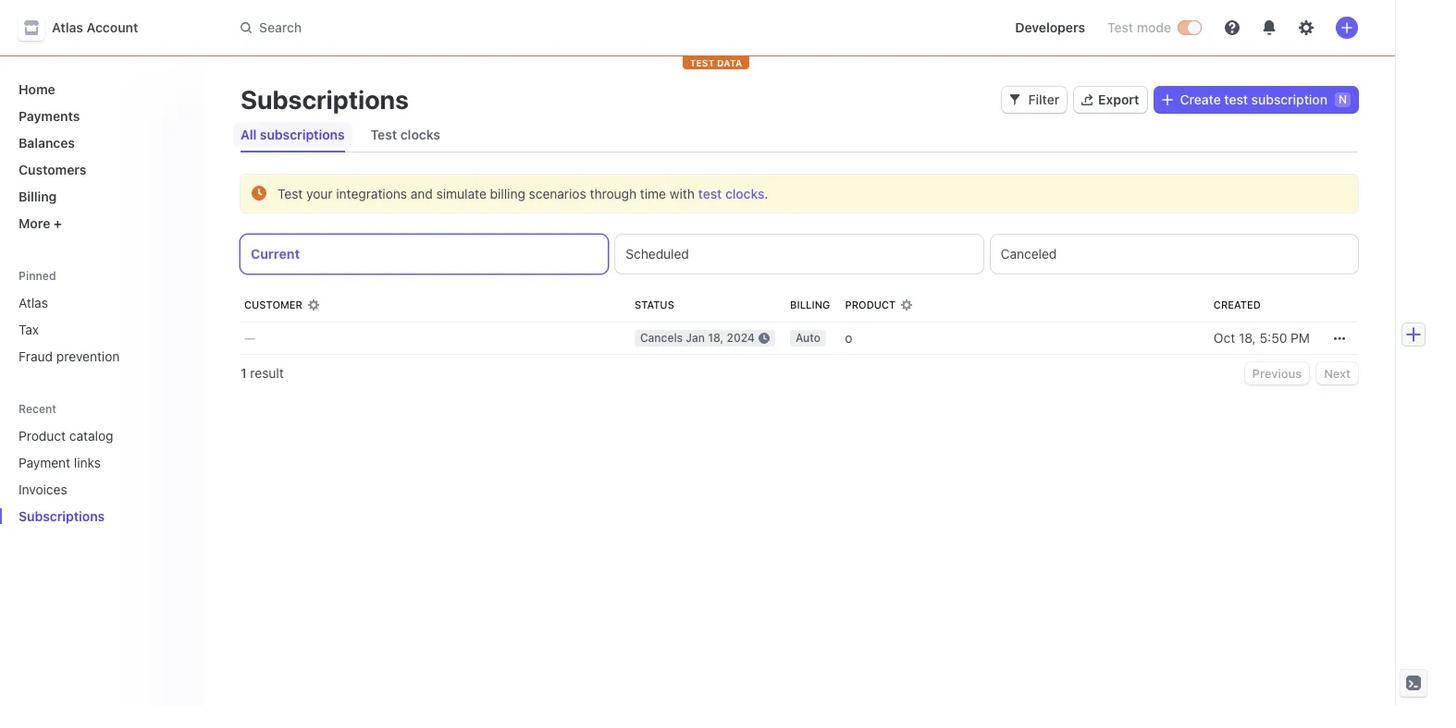 Task type: describe. For each thing, give the bounding box(es) containing it.
current
[[251, 246, 300, 262]]

balances link
[[11, 128, 189, 158]]

test data
[[690, 57, 742, 68]]

auto
[[796, 331, 821, 345]]

payments
[[19, 108, 80, 124]]

+
[[54, 216, 62, 231]]

all
[[241, 127, 257, 142]]

export
[[1098, 92, 1139, 107]]

links
[[74, 455, 101, 471]]

help image
[[1225, 20, 1240, 35]]

catalog
[[69, 428, 113, 444]]

atlas account button
[[19, 15, 157, 41]]

atlas link
[[11, 288, 189, 318]]

jan
[[686, 331, 705, 345]]

payment links
[[19, 455, 101, 471]]

n
[[1339, 93, 1347, 106]]

test mode
[[1107, 19, 1171, 35]]

developers link
[[1008, 13, 1093, 43]]

billing link
[[11, 181, 189, 212]]

pm
[[1291, 330, 1310, 346]]

0 vertical spatial subscriptions
[[241, 84, 409, 115]]

fraud
[[19, 349, 53, 365]]

—
[[244, 330, 255, 346]]

auto link
[[783, 322, 838, 355]]

canceled
[[1001, 246, 1057, 262]]

atlas for atlas
[[19, 295, 48, 311]]

data
[[717, 57, 742, 68]]

integrations
[[336, 186, 407, 202]]

home link
[[11, 74, 189, 105]]

oct
[[1214, 330, 1235, 346]]

2 svg image from the left
[[1162, 94, 1173, 106]]

billing inside core navigation links element
[[19, 189, 57, 204]]

canceled button
[[990, 235, 1358, 274]]

recent element
[[0, 421, 204, 532]]

create test subscription
[[1180, 92, 1328, 107]]

previous
[[1252, 366, 1302, 381]]

payment
[[19, 455, 70, 471]]

search
[[259, 19, 302, 35]]

invoices
[[19, 482, 67, 498]]

settings image
[[1299, 20, 1314, 35]]

tax
[[19, 322, 39, 338]]

recent navigation links element
[[0, 402, 204, 532]]

core navigation links element
[[11, 74, 189, 239]]

— link
[[241, 322, 627, 355]]

prevention
[[56, 349, 120, 365]]

subscriptions
[[260, 127, 345, 142]]

svg image
[[1334, 333, 1345, 345]]

more +
[[19, 216, 62, 231]]

.
[[764, 186, 768, 202]]

Search search field
[[229, 11, 751, 45]]

simulate
[[436, 186, 486, 202]]

test for test clocks
[[371, 127, 397, 142]]

more
[[19, 216, 50, 231]]

and
[[411, 186, 433, 202]]

o
[[845, 330, 853, 346]]

through
[[590, 186, 637, 202]]

with
[[670, 186, 695, 202]]

customer
[[244, 299, 302, 311]]

fraud prevention link
[[11, 341, 189, 372]]

your
[[306, 186, 333, 202]]

previous button
[[1245, 363, 1309, 385]]

customers
[[19, 162, 86, 178]]

tax link
[[11, 315, 189, 345]]

1 horizontal spatial 18,
[[1239, 330, 1256, 346]]

Search text field
[[229, 11, 751, 45]]

scheduled button
[[616, 235, 983, 274]]

filter
[[1028, 92, 1059, 107]]

atlas account
[[52, 19, 138, 35]]



Task type: vqa. For each thing, say whether or not it's contained in the screenshot.
eighth row from the bottom
no



Task type: locate. For each thing, give the bounding box(es) containing it.
tab list containing all subscriptions
[[233, 118, 1358, 153]]

product for product
[[845, 299, 896, 311]]

recent
[[19, 402, 57, 416]]

product catalog
[[19, 428, 113, 444]]

0 horizontal spatial 18,
[[708, 331, 724, 345]]

test left mode
[[1107, 19, 1133, 35]]

0 vertical spatial tab list
[[233, 118, 1358, 153]]

product for product catalog
[[19, 428, 66, 444]]

5:50
[[1260, 330, 1287, 346]]

test up integrations
[[371, 127, 397, 142]]

clocks inside tab list
[[400, 127, 440, 142]]

atlas inside pinned element
[[19, 295, 48, 311]]

fraud prevention
[[19, 349, 120, 365]]

result
[[250, 365, 284, 381]]

status
[[635, 299, 674, 311]]

balances
[[19, 135, 75, 151]]

create
[[1180, 92, 1221, 107]]

1 svg image from the left
[[1010, 94, 1021, 106]]

0 vertical spatial test
[[1107, 19, 1133, 35]]

1 vertical spatial product
[[19, 428, 66, 444]]

o link
[[838, 322, 1206, 355]]

test clocks
[[371, 127, 440, 142]]

pinned navigation links element
[[11, 268, 189, 372]]

1 horizontal spatial billing
[[790, 299, 830, 311]]

1 horizontal spatial test
[[371, 127, 397, 142]]

2024
[[727, 331, 755, 345]]

account
[[87, 19, 138, 35]]

svg image
[[1010, 94, 1021, 106], [1162, 94, 1173, 106]]

subscriptions inside recent "element"
[[19, 509, 105, 525]]

cancels
[[640, 331, 683, 345]]

test left your on the top left of page
[[278, 186, 303, 202]]

billing up auto
[[790, 299, 830, 311]]

1 horizontal spatial clocks
[[725, 186, 764, 202]]

0 vertical spatial test
[[1224, 92, 1248, 107]]

created
[[1214, 299, 1261, 311]]

next
[[1324, 366, 1351, 381]]

0 horizontal spatial atlas
[[19, 295, 48, 311]]

atlas
[[52, 19, 83, 35], [19, 295, 48, 311]]

svg image inside filter popup button
[[1010, 94, 1021, 106]]

atlas left account
[[52, 19, 83, 35]]

product
[[845, 299, 896, 311], [19, 428, 66, 444]]

all subscriptions tab
[[233, 118, 352, 152]]

subscription
[[1251, 92, 1328, 107]]

customers link
[[11, 154, 189, 185]]

scenarios
[[529, 186, 586, 202]]

billing
[[490, 186, 525, 202]]

0 vertical spatial billing
[[19, 189, 57, 204]]

18, right jan
[[708, 331, 724, 345]]

cancels jan 18, 2024
[[640, 331, 755, 345]]

2 horizontal spatial test
[[1107, 19, 1133, 35]]

svg image left create
[[1162, 94, 1173, 106]]

clocks right with
[[725, 186, 764, 202]]

pinned element
[[11, 288, 189, 372]]

payment links link
[[11, 448, 163, 478]]

time
[[640, 186, 666, 202]]

all subscriptions link
[[233, 122, 352, 148]]

0 horizontal spatial billing
[[19, 189, 57, 204]]

1 vertical spatial atlas
[[19, 295, 48, 311]]

1 vertical spatial test
[[698, 186, 722, 202]]

test right create
[[1224, 92, 1248, 107]]

1 horizontal spatial product
[[845, 299, 896, 311]]

0 horizontal spatial clocks
[[400, 127, 440, 142]]

clocks
[[400, 127, 440, 142], [725, 186, 764, 202]]

export button
[[1074, 87, 1147, 113]]

scheduled
[[626, 246, 689, 262]]

test for test mode
[[1107, 19, 1133, 35]]

atlas for atlas account
[[52, 19, 83, 35]]

product inside recent "element"
[[19, 428, 66, 444]]

1
[[241, 365, 247, 381]]

1 horizontal spatial svg image
[[1162, 94, 1173, 106]]

subscriptions
[[241, 84, 409, 115], [19, 509, 105, 525]]

1 horizontal spatial test
[[1224, 92, 1248, 107]]

next button
[[1317, 363, 1358, 385]]

oct 18, 5:50 pm link
[[1206, 322, 1317, 355]]

current button
[[241, 235, 608, 274]]

test
[[690, 57, 714, 68]]

0 horizontal spatial test
[[278, 186, 303, 202]]

tab list containing current
[[241, 235, 1358, 274]]

0 horizontal spatial svg image
[[1010, 94, 1021, 106]]

0 horizontal spatial product
[[19, 428, 66, 444]]

mode
[[1137, 19, 1171, 35]]

0 horizontal spatial subscriptions
[[19, 509, 105, 525]]

home
[[19, 81, 55, 97]]

1 horizontal spatial subscriptions
[[241, 84, 409, 115]]

tab list
[[233, 118, 1358, 153], [241, 235, 1358, 274]]

billing up more +
[[19, 189, 57, 204]]

product catalog link
[[11, 421, 163, 451]]

atlas down pinned
[[19, 295, 48, 311]]

subscriptions up subscriptions at the left of page
[[241, 84, 409, 115]]

svg image left filter
[[1010, 94, 1021, 106]]

billing
[[19, 189, 57, 204], [790, 299, 830, 311]]

atlas inside button
[[52, 19, 83, 35]]

filter button
[[1002, 87, 1067, 113]]

1 vertical spatial billing
[[790, 299, 830, 311]]

oct 18, 5:50 pm
[[1214, 330, 1310, 346]]

payments link
[[11, 101, 189, 131]]

0 horizontal spatial test
[[698, 186, 722, 202]]

1 vertical spatial subscriptions
[[19, 509, 105, 525]]

0 vertical spatial clocks
[[400, 127, 440, 142]]

0 vertical spatial product
[[845, 299, 896, 311]]

1 vertical spatial tab list
[[241, 235, 1358, 274]]

notifications image
[[1262, 20, 1277, 35]]

1 vertical spatial test
[[371, 127, 397, 142]]

all subscriptions
[[241, 127, 345, 142]]

developers
[[1015, 19, 1085, 35]]

tab list up .
[[233, 118, 1358, 153]]

product up payment
[[19, 428, 66, 444]]

tab list down .
[[241, 235, 1358, 274]]

pinned
[[19, 269, 56, 283]]

1 horizontal spatial atlas
[[52, 19, 83, 35]]

clocks up and
[[400, 127, 440, 142]]

test clocks link
[[363, 122, 448, 148]]

18, right oct
[[1239, 330, 1256, 346]]

product up o
[[845, 299, 896, 311]]

1 result
[[241, 365, 284, 381]]

subscriptions down invoices
[[19, 509, 105, 525]]

2 vertical spatial test
[[278, 186, 303, 202]]

invoices link
[[11, 475, 163, 505]]

18,
[[1239, 330, 1256, 346], [708, 331, 724, 345]]

subscriptions link
[[11, 501, 163, 532]]

1 vertical spatial clocks
[[725, 186, 764, 202]]

test your integrations and simulate billing scenarios through time with test clocks .
[[278, 186, 768, 202]]

test right with
[[698, 186, 722, 202]]

test clocks link
[[698, 186, 764, 202]]

0 vertical spatial atlas
[[52, 19, 83, 35]]



